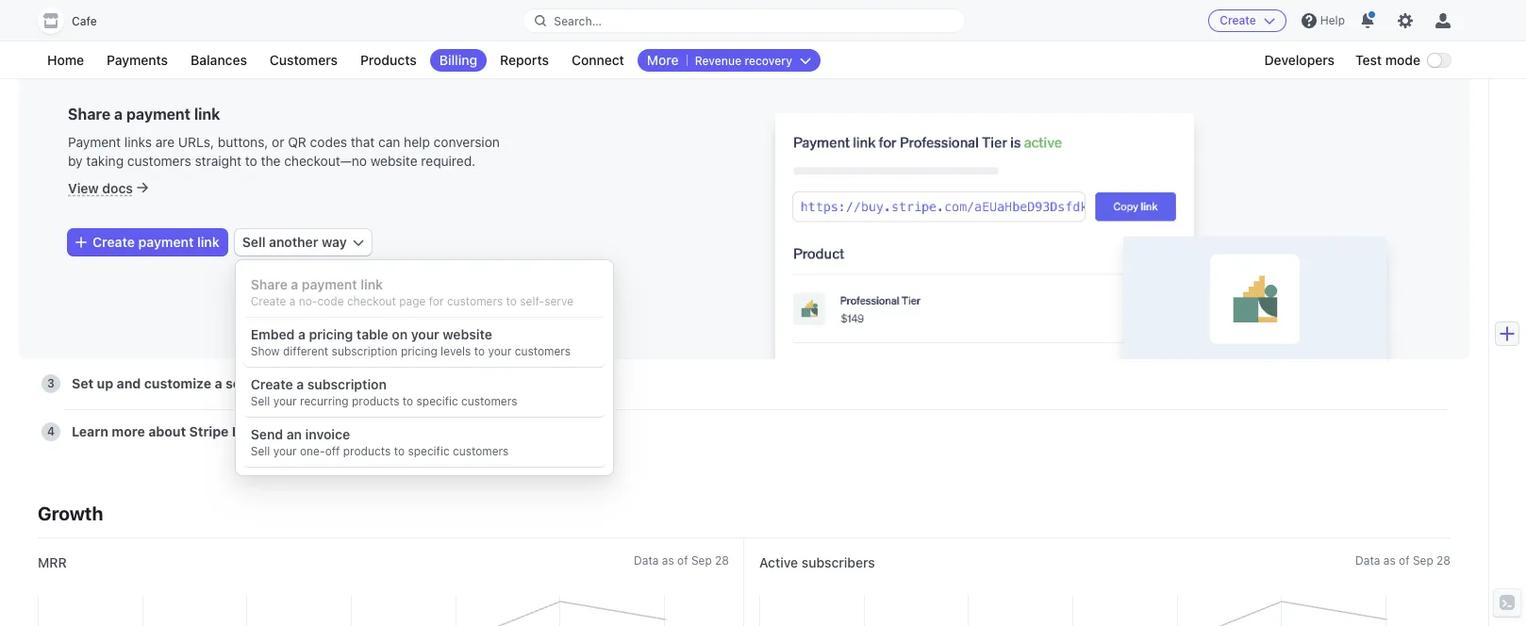 Task type: locate. For each thing, give the bounding box(es) containing it.
more
[[647, 52, 679, 68]]

create inside create a subscription sell your recurring products to specific customers
[[251, 376, 293, 392]]

way
[[322, 234, 347, 250]]

sell down 'serve' at left bottom
[[251, 394, 270, 408]]

create down show
[[251, 376, 293, 392]]

2 as from the left
[[1384, 554, 1396, 568]]

share a payment link
[[68, 106, 220, 123]]

customers link
[[260, 49, 347, 72]]

pricing down on
[[401, 344, 437, 358]]

a inside embed a pricing table on your website show different subscription pricing levels to your customers
[[298, 326, 306, 342]]

2 of from the left
[[1399, 554, 1410, 568]]

self-
[[225, 375, 256, 391]]

send an invoice sell your one-off products to specific customers
[[251, 426, 509, 458]]

of for mrr
[[677, 554, 688, 568]]

as for mrr
[[662, 554, 674, 568]]

1 horizontal spatial 28
[[1437, 554, 1451, 568]]

website up levels
[[443, 326, 492, 342]]

subscription down table
[[332, 344, 398, 358]]

your down 'serve' at left bottom
[[273, 394, 297, 408]]

sep
[[691, 554, 712, 568], [1413, 554, 1434, 568]]

to left the the
[[245, 153, 257, 169]]

growth
[[38, 503, 103, 524]]

to down create a subscription sell your recurring products to specific customers
[[394, 444, 405, 458]]

1 horizontal spatial billing
[[439, 52, 477, 68]]

1 28 from the left
[[715, 554, 729, 568]]

share
[[68, 106, 111, 123]]

a
[[114, 106, 123, 123], [298, 326, 306, 342], [215, 375, 222, 391], [297, 376, 304, 392]]

links
[[124, 134, 152, 150]]

billing
[[439, 52, 477, 68], [232, 424, 272, 440]]

a left self- at the left of page
[[215, 375, 222, 391]]

2 data from the left
[[1356, 554, 1381, 568]]

to right levels
[[474, 344, 485, 358]]

1 horizontal spatial pricing
[[401, 344, 437, 358]]

customers inside create a subscription sell your recurring products to specific customers
[[461, 394, 517, 408]]

products
[[360, 52, 417, 68]]

your down "an"
[[273, 444, 297, 458]]

0 horizontal spatial website
[[370, 153, 418, 169]]

taking
[[86, 153, 124, 169]]

create inside create payment link link
[[92, 234, 135, 250]]

0 horizontal spatial 28
[[715, 554, 729, 568]]

link up urls,
[[194, 106, 220, 123]]

straight
[[195, 153, 242, 169]]

help button
[[1294, 6, 1353, 36]]

billing link
[[430, 49, 487, 72]]

0 horizontal spatial billing
[[232, 424, 272, 440]]

stripe
[[189, 424, 229, 440]]

website
[[370, 153, 418, 169], [443, 326, 492, 342]]

website down can
[[370, 153, 418, 169]]

specific down create a subscription sell your recurring products to specific customers
[[408, 444, 450, 458]]

customize
[[144, 375, 211, 391]]

products down payments at the top left of the page
[[132, 72, 190, 88]]

billing left the reports
[[439, 52, 477, 68]]

the
[[261, 153, 281, 169]]

1 of from the left
[[677, 554, 688, 568]]

specific down levels
[[417, 394, 458, 408]]

2 sep from the left
[[1413, 554, 1434, 568]]

0 horizontal spatial data as of sep 28
[[634, 554, 729, 568]]

1 vertical spatial specific
[[408, 444, 450, 458]]

1 horizontal spatial of
[[1399, 554, 1410, 568]]

a for embed
[[298, 326, 306, 342]]

sell inside sell another way button
[[242, 234, 266, 250]]

pricing up different
[[309, 326, 353, 342]]

1 horizontal spatial as
[[1384, 554, 1396, 568]]

reports link
[[491, 49, 558, 72]]

2
[[47, 73, 54, 87]]

1 data as of sep 28 from the left
[[634, 554, 729, 568]]

payment inside create payment link link
[[138, 234, 194, 250]]

1 vertical spatial website
[[443, 326, 492, 342]]

send
[[251, 426, 283, 442]]

2 data as of sep 28 from the left
[[1356, 554, 1451, 568]]

more
[[112, 424, 145, 440]]

reports
[[500, 52, 549, 68]]

1 data from the left
[[634, 554, 659, 568]]

help
[[404, 134, 430, 150]]

0 vertical spatial payment
[[126, 106, 191, 123]]

data as of sep 28 for active subscribers
[[1356, 554, 1451, 568]]

0 vertical spatial create
[[1220, 13, 1256, 27]]

0 vertical spatial subscription
[[332, 344, 398, 358]]

2 vertical spatial create
[[251, 376, 293, 392]]

0 horizontal spatial pricing
[[309, 326, 353, 342]]

to
[[245, 153, 257, 169], [474, 344, 485, 358], [403, 394, 413, 408], [394, 444, 405, 458]]

or
[[272, 134, 284, 150]]

sell your products
[[72, 72, 190, 88]]

buttons,
[[218, 134, 268, 150]]

create button
[[1209, 9, 1287, 32]]

1 horizontal spatial data
[[1356, 554, 1381, 568]]

28 for active subscribers
[[1437, 554, 1451, 568]]

1 vertical spatial create
[[92, 234, 135, 250]]

link down straight
[[197, 234, 220, 250]]

as
[[662, 554, 674, 568], [1384, 554, 1396, 568]]

payment
[[126, 106, 191, 123], [138, 234, 194, 250]]

balances
[[191, 52, 247, 68]]

sell left another on the top left of the page
[[242, 234, 266, 250]]

1 vertical spatial link
[[197, 234, 220, 250]]

1 vertical spatial products
[[352, 394, 399, 408]]

create
[[1220, 13, 1256, 27], [92, 234, 135, 250], [251, 376, 293, 392]]

billing left "an"
[[232, 424, 272, 440]]

sell
[[72, 72, 96, 88], [242, 234, 266, 250], [251, 394, 270, 408], [251, 444, 270, 458]]

by
[[68, 153, 83, 169]]

1 horizontal spatial create
[[251, 376, 293, 392]]

0 horizontal spatial create
[[92, 234, 135, 250]]

your inside the send an invoice sell your one-off products to specific customers
[[273, 444, 297, 458]]

customers inside 'payment links are urls, buttons, or qr codes that can help conversion by taking customers straight to the checkout—no website required.'
[[127, 153, 191, 169]]

create for create a subscription sell your recurring products to specific customers
[[251, 376, 293, 392]]

1 vertical spatial payment
[[138, 234, 194, 250]]

a inside create a subscription sell your recurring products to specific customers
[[297, 376, 304, 392]]

specific inside the send an invoice sell your one-off products to specific customers
[[408, 444, 450, 458]]

1 sep from the left
[[691, 554, 712, 568]]

payment
[[68, 134, 121, 150]]

a up different
[[298, 326, 306, 342]]

products inside the send an invoice sell your one-off products to specific customers
[[343, 444, 391, 458]]

your
[[99, 72, 128, 88], [411, 326, 439, 342], [488, 344, 512, 358], [273, 394, 297, 408], [273, 444, 297, 458]]

1 horizontal spatial data as of sep 28
[[1356, 554, 1451, 568]]

4
[[47, 424, 55, 439]]

0 horizontal spatial sep
[[691, 554, 712, 568]]

to up the send an invoice sell your one-off products to specific customers
[[403, 394, 413, 408]]

of
[[677, 554, 688, 568], [1399, 554, 1410, 568]]

2 vertical spatial products
[[343, 444, 391, 458]]

another
[[269, 234, 318, 250]]

portal
[[360, 375, 399, 391]]

cafe
[[72, 14, 97, 28]]

subscription up recurring
[[307, 376, 387, 392]]

1 vertical spatial billing
[[232, 424, 272, 440]]

recovery
[[745, 54, 792, 68]]

0 vertical spatial billing
[[439, 52, 477, 68]]

pricing
[[309, 326, 353, 342], [401, 344, 437, 358]]

a right share
[[114, 106, 123, 123]]

to inside the send an invoice sell your one-off products to specific customers
[[394, 444, 405, 458]]

revenue
[[695, 54, 742, 68]]

payment down view docs link at the left top
[[138, 234, 194, 250]]

customers
[[127, 153, 191, 169], [515, 344, 571, 358], [461, 394, 517, 408], [453, 444, 509, 458]]

your down payments at the top left of the page
[[99, 72, 128, 88]]

0 vertical spatial products
[[132, 72, 190, 88]]

a for create
[[297, 376, 304, 392]]

create inside 'create' button
[[1220, 13, 1256, 27]]

home
[[47, 52, 84, 68]]

checkout—no
[[284, 153, 367, 169]]

create up developers link on the right of the page
[[1220, 13, 1256, 27]]

balances link
[[181, 49, 257, 72]]

28
[[715, 554, 729, 568], [1437, 554, 1451, 568]]

1 horizontal spatial sep
[[1413, 554, 1434, 568]]

products right off
[[343, 444, 391, 458]]

up
[[97, 375, 113, 391]]

are
[[155, 134, 175, 150]]

subscription
[[332, 344, 398, 358], [307, 376, 387, 392]]

0 vertical spatial specific
[[417, 394, 458, 408]]

sell down send
[[251, 444, 270, 458]]

data as of sep 28
[[634, 554, 729, 568], [1356, 554, 1451, 568]]

a right 'serve' at left bottom
[[297, 376, 304, 392]]

data for mrr
[[634, 554, 659, 568]]

link
[[194, 106, 220, 123], [197, 234, 220, 250]]

sell another way grid
[[243, 268, 605, 468]]

payments
[[107, 52, 168, 68]]

create down docs
[[92, 234, 135, 250]]

0 horizontal spatial data
[[634, 554, 659, 568]]

0 vertical spatial link
[[194, 106, 220, 123]]

0 vertical spatial website
[[370, 153, 418, 169]]

1 as from the left
[[662, 554, 674, 568]]

products down portal
[[352, 394, 399, 408]]

products
[[132, 72, 190, 88], [352, 394, 399, 408], [343, 444, 391, 458]]

0 horizontal spatial of
[[677, 554, 688, 568]]

1 horizontal spatial website
[[443, 326, 492, 342]]

2 28 from the left
[[1437, 554, 1451, 568]]

1 vertical spatial subscription
[[307, 376, 387, 392]]

data
[[634, 554, 659, 568], [1356, 554, 1381, 568]]

0 horizontal spatial as
[[662, 554, 674, 568]]

2 horizontal spatial create
[[1220, 13, 1256, 27]]

payment up 'are'
[[126, 106, 191, 123]]



Task type: vqa. For each thing, say whether or not it's contained in the screenshot.
Share a payment link
yes



Task type: describe. For each thing, give the bounding box(es) containing it.
customer
[[295, 375, 357, 391]]

as for active subscribers
[[1384, 554, 1396, 568]]

to inside embed a pricing table on your website show different subscription pricing levels to your customers
[[474, 344, 485, 358]]

cafe button
[[38, 8, 116, 34]]

subscribers
[[802, 555, 875, 571]]

invoice
[[305, 426, 350, 442]]

customers inside embed a pricing table on your website show different subscription pricing levels to your customers
[[515, 344, 571, 358]]

28 for mrr
[[715, 554, 729, 568]]

embed
[[251, 326, 295, 342]]

your right on
[[411, 326, 439, 342]]

developers link
[[1255, 49, 1344, 72]]

levels
[[441, 344, 471, 358]]

one-
[[300, 444, 325, 458]]

recurring
[[300, 394, 349, 408]]

to inside create a subscription sell your recurring products to specific customers
[[403, 394, 413, 408]]

sell inside create a subscription sell your recurring products to specific customers
[[251, 394, 270, 408]]

subscription inside create a subscription sell your recurring products to specific customers
[[307, 376, 387, 392]]

create payment link link
[[68, 230, 227, 256]]

required.
[[421, 153, 476, 169]]

billing inside billing link
[[439, 52, 477, 68]]

data for active subscribers
[[1356, 554, 1381, 568]]

active
[[759, 555, 798, 571]]

1 vertical spatial pricing
[[401, 344, 437, 358]]

that
[[351, 134, 375, 150]]

products inside create a subscription sell your recurring products to specific customers
[[352, 394, 399, 408]]

Search… search field
[[524, 9, 965, 33]]

view
[[68, 180, 99, 196]]

about
[[148, 424, 186, 440]]

and
[[117, 375, 141, 391]]

developers
[[1265, 52, 1335, 68]]

codes
[[310, 134, 347, 150]]

off
[[325, 444, 340, 458]]

of for active subscribers
[[1399, 554, 1410, 568]]

qr
[[288, 134, 307, 150]]

create for create payment link
[[92, 234, 135, 250]]

view docs
[[68, 180, 133, 196]]

active subscribers
[[759, 555, 875, 571]]

specific inside create a subscription sell your recurring products to specific customers
[[417, 394, 458, 408]]

sell another way
[[242, 234, 347, 250]]

customers
[[270, 52, 338, 68]]

sell down home
[[72, 72, 96, 88]]

payments link
[[97, 49, 177, 72]]

different
[[283, 344, 328, 358]]

on
[[392, 326, 408, 342]]

connect
[[572, 52, 624, 68]]

to inside 'payment links are urls, buttons, or qr codes that can help conversion by taking customers straight to the checkout—no website required.'
[[245, 153, 257, 169]]

data as of sep 28 for mrr
[[634, 554, 729, 568]]

mrr
[[38, 555, 67, 571]]

learn
[[72, 424, 108, 440]]

payment links are urls, buttons, or qr codes that can help conversion by taking customers straight to the checkout—no website required.
[[68, 134, 500, 169]]

create a subscription sell your recurring products to specific customers
[[251, 376, 517, 408]]

home link
[[38, 49, 93, 72]]

sep for mrr
[[691, 554, 712, 568]]

search…
[[554, 14, 602, 28]]

docs
[[102, 180, 133, 196]]

an
[[287, 426, 302, 442]]

learn more about stripe billing
[[72, 424, 272, 440]]

set up and customize a self-serve customer portal
[[72, 375, 399, 391]]

customers inside the send an invoice sell your one-off products to specific customers
[[453, 444, 509, 458]]

conversion
[[434, 134, 500, 150]]

table
[[356, 326, 388, 342]]

create for create
[[1220, 13, 1256, 27]]

your inside create a subscription sell your recurring products to specific customers
[[273, 394, 297, 408]]

sell another way button
[[235, 230, 371, 256]]

your right levels
[[488, 344, 512, 358]]

revenue recovery
[[695, 54, 792, 68]]

urls,
[[178, 134, 214, 150]]

sep for active subscribers
[[1413, 554, 1434, 568]]

connect link
[[562, 49, 634, 72]]

a for share
[[114, 106, 123, 123]]

test mode
[[1356, 52, 1421, 68]]

test
[[1356, 52, 1382, 68]]

can
[[378, 134, 400, 150]]

3
[[47, 376, 55, 391]]

website inside embed a pricing table on your website show different subscription pricing levels to your customers
[[443, 326, 492, 342]]

products link
[[351, 49, 426, 72]]

Search… text field
[[524, 9, 965, 33]]

mode
[[1385, 52, 1421, 68]]

serve
[[256, 375, 292, 391]]

sell inside the send an invoice sell your one-off products to specific customers
[[251, 444, 270, 458]]

create payment link
[[92, 234, 220, 250]]

embed a pricing table on your website show different subscription pricing levels to your customers
[[251, 326, 571, 358]]

show
[[251, 344, 280, 358]]

website inside 'payment links are urls, buttons, or qr codes that can help conversion by taking customers straight to the checkout—no website required.'
[[370, 153, 418, 169]]

0 vertical spatial pricing
[[309, 326, 353, 342]]

help
[[1321, 13, 1345, 27]]

set
[[72, 375, 94, 391]]

subscription inside embed a pricing table on your website show different subscription pricing levels to your customers
[[332, 344, 398, 358]]

view docs link
[[68, 180, 148, 196]]



